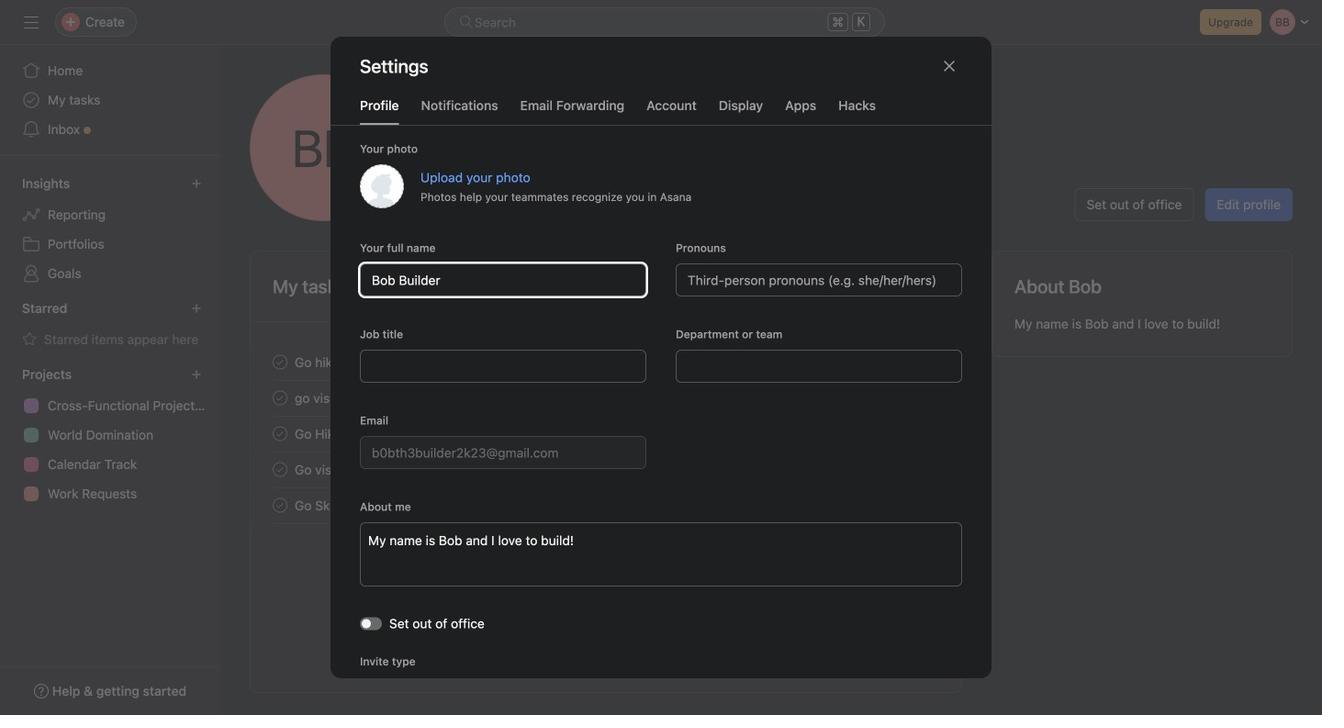 Task type: locate. For each thing, give the bounding box(es) containing it.
1 vertical spatial mark complete checkbox
[[269, 387, 291, 409]]

1 vertical spatial mark complete checkbox
[[269, 495, 291, 517]]

I usually work from 9am-5pm PST. Feel free to assign me a task with a due date anytime. Also, I love dogs! text field
[[360, 523, 962, 587]]

projects element
[[0, 358, 220, 512]]

1 mark complete image from the top
[[269, 351, 291, 373]]

0 vertical spatial mark complete checkbox
[[269, 459, 291, 481]]

mark complete image
[[269, 351, 291, 373], [269, 387, 291, 409], [269, 459, 291, 481], [269, 495, 291, 517]]

3 mark complete image from the top
[[269, 459, 291, 481]]

2 vertical spatial mark complete checkbox
[[269, 423, 291, 445]]

insights element
[[0, 167, 220, 292]]

settings tab list
[[331, 96, 992, 126]]

2 mark complete checkbox from the top
[[269, 495, 291, 517]]

list item
[[251, 344, 962, 380], [251, 380, 962, 416]]

None text field
[[360, 264, 647, 297], [360, 350, 647, 383], [676, 350, 962, 383], [360, 436, 647, 469], [360, 264, 647, 297], [360, 350, 647, 383], [676, 350, 962, 383], [360, 436, 647, 469]]

4 mark complete image from the top
[[269, 495, 291, 517]]

mark complete checkbox for 1st list item from the bottom
[[269, 387, 291, 409]]

dialog
[[331, 37, 992, 715]]

Third-person pronouns (e.g. she/her/hers) text field
[[676, 264, 962, 297]]

2 mark complete image from the top
[[269, 387, 291, 409]]

0 vertical spatial mark complete checkbox
[[269, 351, 291, 373]]

switch
[[360, 617, 382, 630]]

2 mark complete checkbox from the top
[[269, 387, 291, 409]]

upload new photo image
[[360, 164, 404, 208]]

1 mark complete checkbox from the top
[[269, 351, 291, 373]]

Mark complete checkbox
[[269, 459, 291, 481], [269, 495, 291, 517]]

Mark complete checkbox
[[269, 351, 291, 373], [269, 387, 291, 409], [269, 423, 291, 445]]



Task type: describe. For each thing, give the bounding box(es) containing it.
starred element
[[0, 292, 220, 358]]

1 mark complete checkbox from the top
[[269, 459, 291, 481]]

3 mark complete checkbox from the top
[[269, 423, 291, 445]]

1 list item from the top
[[251, 344, 962, 380]]

global element
[[0, 45, 220, 155]]

hide sidebar image
[[24, 15, 39, 29]]

mark complete checkbox for second list item from the bottom of the page
[[269, 351, 291, 373]]

2 list item from the top
[[251, 380, 962, 416]]

mark complete image
[[269, 423, 291, 445]]

close this dialog image
[[942, 59, 957, 73]]



Task type: vqa. For each thing, say whether or not it's contained in the screenshot.
third Mark complete icon from the bottom of the page
yes



